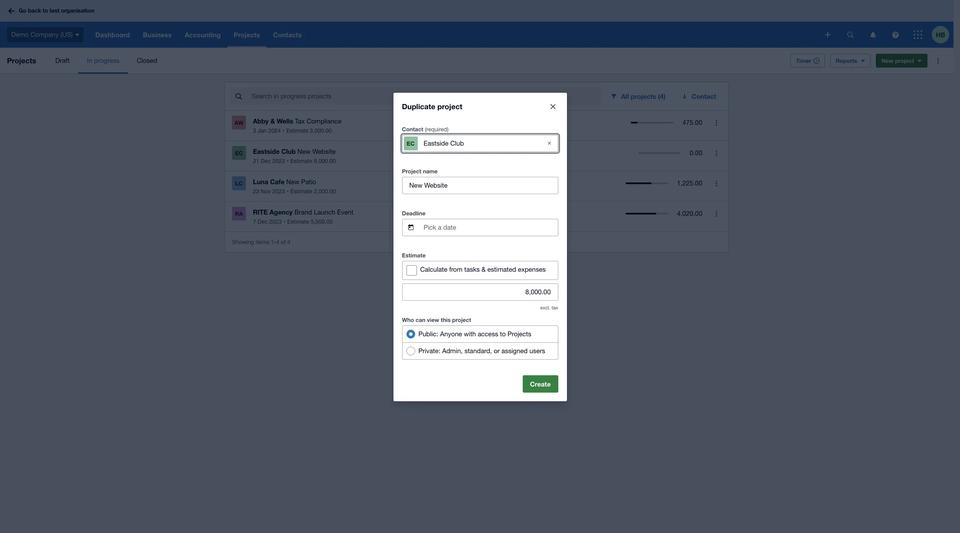 Task type: describe. For each thing, give the bounding box(es) containing it.
reports
[[836, 57, 858, 64]]

organisation
[[61, 7, 94, 14]]

contact button
[[676, 88, 724, 105]]

company
[[30, 31, 59, 38]]

lc
[[235, 180, 243, 187]]

(required)
[[425, 126, 449, 133]]

2023 inside the rite agency brand launch event 7 dec 2023 • estimate 5,500.00
[[269, 219, 282, 225]]

• inside the rite agency brand launch event 7 dec 2023 • estimate 5,500.00
[[284, 219, 286, 225]]

who can view this project
[[402, 317, 471, 324]]

tasks
[[465, 266, 480, 273]]

all projects (4) button
[[605, 88, 673, 105]]

duplicate project dialog
[[394, 93, 567, 402]]

group inside duplicate project dialog
[[402, 326, 558, 360]]

jan
[[258, 128, 267, 134]]

in
[[87, 57, 92, 64]]

duplicate
[[402, 102, 436, 111]]

go back to last organisation link
[[5, 3, 100, 19]]

all
[[622, 92, 629, 100]]

close button
[[545, 98, 562, 115]]

abby
[[253, 117, 269, 125]]

showing
[[232, 239, 254, 245]]

calculate
[[420, 266, 448, 273]]

estimate inside the rite agency brand launch event 7 dec 2023 • estimate 5,500.00
[[287, 219, 309, 225]]

& inside duplicate project dialog
[[482, 266, 486, 273]]

new for luna cafe
[[286, 178, 300, 186]]

back
[[28, 7, 41, 14]]

5,500.00
[[311, 219, 333, 225]]

dec inside the rite agency brand launch event 7 dec 2023 • estimate 5,500.00
[[258, 219, 268, 225]]

estimate inside luna cafe new patio 23 nov 2023 • estimate 2,000.00
[[291, 188, 313, 195]]

• inside the abby & wells tax compliance 3 jan 2024 • estimate 3,000.00
[[283, 128, 285, 134]]

all projects (4)
[[622, 92, 666, 100]]

project for new project
[[896, 57, 915, 64]]

private:
[[419, 348, 441, 355]]

0 horizontal spatial ec
[[235, 150, 243, 157]]

1 horizontal spatial svg image
[[826, 32, 831, 37]]

0 vertical spatial projects
[[7, 56, 36, 65]]

closed
[[137, 57, 157, 64]]

view
[[427, 317, 440, 324]]

cafe
[[270, 178, 285, 186]]

1-
[[271, 239, 276, 245]]

21
[[253, 158, 259, 165]]

clear image
[[541, 135, 558, 152]]

1,225.00
[[677, 180, 703, 187]]

3
[[253, 128, 256, 134]]

• inside eastside club new website 21 dec 2023 • estimate 8,000.00
[[287, 158, 289, 165]]

agency
[[270, 208, 293, 216]]

navigation inside hb banner
[[89, 22, 820, 48]]

demo company (us)
[[11, 31, 73, 38]]

3,000.00
[[310, 128, 332, 134]]

svg image left hb
[[914, 30, 923, 39]]

new inside popup button
[[882, 57, 894, 64]]

create
[[530, 380, 551, 388]]

last
[[50, 7, 59, 14]]

in progress
[[87, 57, 119, 64]]

excl.
[[541, 305, 551, 311]]

close image
[[551, 104, 556, 109]]

compliance
[[307, 118, 342, 125]]

club
[[282, 148, 296, 155]]

wells
[[277, 117, 293, 125]]

draft
[[55, 57, 70, 64]]

23
[[253, 188, 259, 195]]

projects
[[631, 92, 657, 100]]

new project button
[[876, 54, 928, 68]]

aw
[[235, 119, 244, 126]]

excl. tax
[[541, 305, 558, 311]]

create button
[[523, 376, 558, 393]]

go back to last organisation
[[19, 7, 94, 14]]

contact for contact
[[692, 92, 717, 100]]

from
[[449, 266, 463, 273]]

who
[[402, 317, 414, 324]]

timer button
[[791, 54, 825, 68]]

admin,
[[442, 348, 463, 355]]

estimated
[[488, 266, 516, 273]]

expenses
[[518, 266, 546, 273]]

0.00
[[690, 149, 703, 157]]

svg image inside "go back to last organisation" link
[[8, 8, 14, 14]]

this
[[441, 317, 451, 324]]

2023 for cafe
[[273, 188, 285, 195]]

website
[[313, 148, 336, 155]]

dec inside eastside club new website 21 dec 2023 • estimate 8,000.00
[[261, 158, 271, 165]]

2024
[[268, 128, 281, 134]]

public: anyone with access to projects
[[419, 331, 532, 338]]

Project name field
[[403, 177, 558, 194]]

private: admin, standard, or assigned users
[[419, 348, 546, 355]]

luna cafe new patio 23 nov 2023 • estimate 2,000.00
[[253, 178, 336, 195]]

closed link
[[128, 48, 166, 74]]

(4)
[[658, 92, 666, 100]]

with
[[464, 331, 476, 338]]

new project
[[882, 57, 915, 64]]

reports button
[[831, 54, 871, 68]]

Deadline field
[[423, 219, 558, 236]]

project for duplicate project
[[438, 102, 463, 111]]

deadline
[[402, 210, 426, 217]]

7
[[253, 219, 256, 225]]

hb banner
[[0, 0, 954, 48]]

ra
[[235, 211, 243, 217]]

access
[[478, 331, 499, 338]]



Task type: locate. For each thing, give the bounding box(es) containing it.
contact inside popup button
[[692, 92, 717, 100]]

1 horizontal spatial &
[[482, 266, 486, 273]]

estimate inside the abby & wells tax compliance 3 jan 2024 • estimate 3,000.00
[[286, 128, 308, 134]]

0 vertical spatial ec
[[407, 140, 415, 147]]

navigation
[[89, 22, 820, 48]]

duplicate project
[[402, 102, 463, 111]]

new right club
[[298, 148, 311, 155]]

2023 down cafe
[[273, 188, 285, 195]]

2 vertical spatial project
[[452, 317, 471, 324]]

2 vertical spatial 2023
[[269, 219, 282, 225]]

new
[[882, 57, 894, 64], [298, 148, 311, 155], [286, 178, 300, 186]]

standard,
[[465, 348, 492, 355]]

users
[[530, 348, 546, 355]]

to
[[43, 7, 48, 14], [500, 331, 506, 338]]

projects inside group
[[508, 331, 532, 338]]

progress
[[94, 57, 119, 64]]

showing items 1-4 of 4
[[232, 239, 291, 245]]

estimate down tax at the left of the page
[[286, 128, 308, 134]]

• up agency
[[287, 188, 289, 195]]

public:
[[419, 331, 439, 338]]

2 horizontal spatial svg image
[[871, 31, 876, 38]]

event
[[337, 209, 354, 216]]

ec
[[407, 140, 415, 147], [235, 150, 243, 157]]

0 vertical spatial to
[[43, 7, 48, 14]]

projects up assigned
[[508, 331, 532, 338]]

luna
[[253, 178, 268, 186]]

draft link
[[47, 48, 78, 74]]

estimate
[[286, 128, 308, 134], [291, 158, 312, 165], [291, 188, 313, 195], [287, 219, 309, 225], [402, 252, 426, 259]]

dec
[[261, 158, 271, 165], [258, 219, 268, 225]]

go
[[19, 7, 26, 14]]

0 vertical spatial &
[[271, 117, 275, 125]]

project inside popup button
[[896, 57, 915, 64]]

0 horizontal spatial to
[[43, 7, 48, 14]]

1 horizontal spatial ec
[[407, 140, 415, 147]]

svg image
[[871, 31, 876, 38], [826, 32, 831, 37], [75, 34, 79, 36]]

rite
[[253, 208, 268, 216]]

dec right 21
[[261, 158, 271, 165]]

2023 down agency
[[269, 219, 282, 225]]

items
[[256, 239, 269, 245]]

& inside the abby & wells tax compliance 3 jan 2024 • estimate 3,000.00
[[271, 117, 275, 125]]

0 horizontal spatial svg image
[[75, 34, 79, 36]]

1 vertical spatial to
[[500, 331, 506, 338]]

demo
[[11, 31, 29, 38]]

svg image inside demo company (us) popup button
[[75, 34, 79, 36]]

brand
[[295, 209, 312, 216]]

2023
[[273, 158, 285, 165], [273, 188, 285, 195], [269, 219, 282, 225]]

demo company (us) button
[[0, 22, 89, 48]]

hb button
[[932, 22, 954, 48]]

1 horizontal spatial 4
[[288, 239, 291, 245]]

1 horizontal spatial projects
[[508, 331, 532, 338]]

0 vertical spatial project
[[896, 57, 915, 64]]

new right cafe
[[286, 178, 300, 186]]

475.00
[[683, 119, 703, 126]]

of
[[281, 239, 286, 245]]

4 right of
[[288, 239, 291, 245]]

timer
[[797, 57, 812, 64]]

calculate from tasks & estimated expenses
[[420, 266, 546, 273]]

to left last
[[43, 7, 48, 14]]

project
[[896, 57, 915, 64], [438, 102, 463, 111], [452, 317, 471, 324]]

contact (required)
[[402, 126, 449, 133]]

svg image up reports popup button
[[848, 31, 854, 38]]

to right 'access'
[[500, 331, 506, 338]]

8,000.00
[[314, 158, 336, 165]]

new inside eastside club new website 21 dec 2023 • estimate 8,000.00
[[298, 148, 311, 155]]

1 vertical spatial &
[[482, 266, 486, 273]]

0 horizontal spatial contact
[[402, 126, 424, 133]]

• down club
[[287, 158, 289, 165]]

svg image up the new project
[[893, 31, 899, 38]]

ec inside duplicate project dialog
[[407, 140, 415, 147]]

nov
[[261, 188, 271, 195]]

anyone
[[440, 331, 462, 338]]

Search in progress projects search field
[[251, 88, 602, 105]]

projects down demo
[[7, 56, 36, 65]]

group containing public: anyone with access to projects
[[402, 326, 558, 360]]

1 vertical spatial dec
[[258, 219, 268, 225]]

eastside
[[253, 148, 280, 155]]

estimate inside duplicate project dialog
[[402, 252, 426, 259]]

estimate down patio
[[291, 188, 313, 195]]

1 vertical spatial projects
[[508, 331, 532, 338]]

Find or create a contact field
[[423, 135, 538, 152]]

assigned
[[502, 348, 528, 355]]

rite agency brand launch event 7 dec 2023 • estimate 5,500.00
[[253, 208, 354, 225]]

eastside club new website 21 dec 2023 • estimate 8,000.00
[[253, 148, 336, 165]]

• down agency
[[284, 219, 286, 225]]

project name
[[402, 168, 438, 175]]

contact for contact (required)
[[402, 126, 424, 133]]

2023 for club
[[273, 158, 285, 165]]

1 vertical spatial contact
[[402, 126, 424, 133]]

ec down the contact (required)
[[407, 140, 415, 147]]

contact up 475.00 at top
[[692, 92, 717, 100]]

tax
[[552, 305, 558, 311]]

to inside hb banner
[[43, 7, 48, 14]]

1 horizontal spatial to
[[500, 331, 506, 338]]

1 vertical spatial 2023
[[273, 188, 285, 195]]

group
[[402, 326, 558, 360]]

ec left eastside
[[235, 150, 243, 157]]

estimate down brand
[[287, 219, 309, 225]]

projects
[[7, 56, 36, 65], [508, 331, 532, 338]]

in progress link
[[78, 48, 128, 74]]

patio
[[301, 178, 316, 186]]

0 vertical spatial 2023
[[273, 158, 285, 165]]

estimate up calculate
[[402, 252, 426, 259]]

new for eastside club
[[298, 148, 311, 155]]

0 vertical spatial contact
[[692, 92, 717, 100]]

contact inside duplicate project dialog
[[402, 126, 424, 133]]

1 4 from the left
[[276, 239, 279, 245]]

& up 2024
[[271, 117, 275, 125]]

0 horizontal spatial projects
[[7, 56, 36, 65]]

contact
[[692, 92, 717, 100], [402, 126, 424, 133]]

launch
[[314, 209, 336, 216]]

4,020.00
[[677, 210, 703, 217]]

2023 down club
[[273, 158, 285, 165]]

tax
[[295, 118, 305, 125]]

0 vertical spatial new
[[882, 57, 894, 64]]

name
[[423, 168, 438, 175]]

new inside luna cafe new patio 23 nov 2023 • estimate 2,000.00
[[286, 178, 300, 186]]

0 horizontal spatial 4
[[276, 239, 279, 245]]

2023 inside eastside club new website 21 dec 2023 • estimate 8,000.00
[[273, 158, 285, 165]]

new right reports popup button
[[882, 57, 894, 64]]

e.g. 10,000.00 field
[[403, 284, 558, 301]]

1 vertical spatial project
[[438, 102, 463, 111]]

0 vertical spatial dec
[[261, 158, 271, 165]]

&
[[271, 117, 275, 125], [482, 266, 486, 273]]

(us)
[[61, 31, 73, 38]]

abby & wells tax compliance 3 jan 2024 • estimate 3,000.00
[[253, 117, 342, 134]]

2 vertical spatial new
[[286, 178, 300, 186]]

0 horizontal spatial &
[[271, 117, 275, 125]]

estimate inside eastside club new website 21 dec 2023 • estimate 8,000.00
[[291, 158, 312, 165]]

1 horizontal spatial contact
[[692, 92, 717, 100]]

& right tasks
[[482, 266, 486, 273]]

• right 2024
[[283, 128, 285, 134]]

to inside duplicate project dialog
[[500, 331, 506, 338]]

estimate down club
[[291, 158, 312, 165]]

svg image
[[8, 8, 14, 14], [914, 30, 923, 39], [848, 31, 854, 38], [893, 31, 899, 38]]

project
[[402, 168, 422, 175]]

2,000.00
[[314, 188, 336, 195]]

can
[[416, 317, 426, 324]]

hb
[[936, 31, 946, 38]]

2 4 from the left
[[288, 239, 291, 245]]

contact down duplicate
[[402, 126, 424, 133]]

or
[[494, 348, 500, 355]]

1 vertical spatial ec
[[235, 150, 243, 157]]

4 left of
[[276, 239, 279, 245]]

• inside luna cafe new patio 23 nov 2023 • estimate 2,000.00
[[287, 188, 289, 195]]

1 vertical spatial new
[[298, 148, 311, 155]]

2023 inside luna cafe new patio 23 nov 2023 • estimate 2,000.00
[[273, 188, 285, 195]]

svg image left go
[[8, 8, 14, 14]]

dec right 7
[[258, 219, 268, 225]]



Task type: vqa. For each thing, say whether or not it's contained in the screenshot.
the topmost 2023
yes



